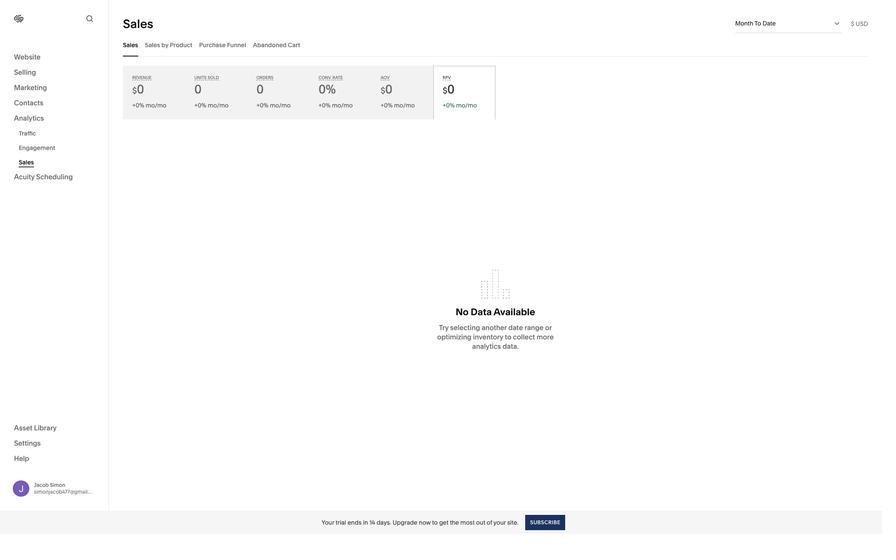 Task type: locate. For each thing, give the bounding box(es) containing it.
library
[[34, 424, 57, 432]]

to left get
[[432, 519, 438, 527]]

$ 0 down rpv
[[443, 82, 455, 97]]

0% mo/mo down aov
[[384, 102, 415, 109]]

$ 0 down the revenue
[[132, 82, 144, 97]]

2 0% mo/mo from the left
[[322, 102, 353, 109]]

another
[[482, 324, 507, 332]]

$ usd
[[851, 20, 868, 27]]

units
[[194, 75, 207, 80]]

tab list
[[123, 33, 868, 57]]

0% mo/mo down rpv
[[446, 102, 477, 109]]

abandoned cart button
[[253, 33, 300, 57]]

units sold 0 0% mo/mo
[[194, 75, 229, 109]]

2 $ 0 from the left
[[381, 82, 393, 97]]

2 horizontal spatial $ 0
[[443, 82, 455, 97]]

0 down aov
[[385, 82, 393, 97]]

orders 0 0% mo/mo
[[257, 75, 291, 109]]

simon
[[50, 482, 65, 489]]

data
[[471, 307, 492, 318]]

0 down rpv
[[447, 82, 455, 97]]

no
[[456, 307, 469, 318]]

tab list containing sales
[[123, 33, 868, 57]]

scheduling
[[36, 173, 73, 181]]

3 $ 0 from the left
[[443, 82, 455, 97]]

rpv
[[443, 75, 451, 80]]

0% down conv.
[[319, 82, 336, 97]]

1 mo/mo from the left
[[146, 102, 166, 109]]

your
[[322, 519, 334, 527]]

1 $ 0 from the left
[[132, 82, 144, 97]]

out
[[476, 519, 485, 527]]

to inside "try selecting another date range or optimizing inventory to collect more analytics data."
[[505, 333, 512, 342]]

4 mo/mo from the left
[[332, 102, 353, 109]]

sales inside button
[[145, 41, 160, 49]]

$ down rpv
[[443, 86, 447, 96]]

date
[[509, 324, 523, 332]]

sales by product
[[145, 41, 192, 49]]

try selecting another date range or optimizing inventory to collect more analytics data.
[[437, 324, 554, 351]]

2 0 from the left
[[194, 82, 202, 97]]

1 0% mo/mo from the left
[[136, 102, 166, 109]]

5 0 from the left
[[447, 82, 455, 97]]

optimizing
[[437, 333, 472, 342]]

rate
[[333, 75, 343, 80]]

0% mo/mo for aov
[[384, 102, 415, 109]]

sales
[[123, 16, 153, 31], [123, 41, 138, 49], [145, 41, 160, 49], [19, 159, 34, 166]]

3 0 from the left
[[257, 82, 264, 97]]

help link
[[14, 454, 29, 464]]

0% down the revenue
[[136, 102, 144, 109]]

acuity scheduling
[[14, 173, 73, 181]]

analytics
[[14, 114, 44, 123]]

0% down units
[[198, 102, 206, 109]]

selecting
[[450, 324, 480, 332]]

$ 0 for rpv
[[443, 82, 455, 97]]

4 0% mo/mo from the left
[[446, 102, 477, 109]]

3 0% mo/mo from the left
[[384, 102, 415, 109]]

5 mo/mo from the left
[[394, 102, 415, 109]]

$ 0 down aov
[[381, 82, 393, 97]]

0 horizontal spatial $ 0
[[132, 82, 144, 97]]

website
[[14, 53, 41, 61]]

mo/mo
[[146, 102, 166, 109], [208, 102, 229, 109], [270, 102, 291, 109], [332, 102, 353, 109], [394, 102, 415, 109], [456, 102, 477, 109]]

0 horizontal spatial to
[[432, 519, 438, 527]]

$ down the revenue
[[132, 86, 137, 96]]

0% mo/mo for revenue
[[136, 102, 166, 109]]

$ for revenue
[[132, 86, 137, 96]]

0% down conv. rate 0%
[[322, 102, 331, 109]]

$
[[851, 20, 855, 27], [132, 86, 137, 96], [381, 86, 385, 96], [443, 86, 447, 96]]

days.
[[377, 519, 391, 527]]

engagement
[[19, 144, 55, 152]]

0% mo/mo down conv. rate 0%
[[322, 102, 353, 109]]

engagement link
[[19, 141, 99, 155]]

0%
[[319, 82, 336, 97], [136, 102, 144, 109], [198, 102, 206, 109], [260, 102, 269, 109], [322, 102, 331, 109], [384, 102, 393, 109], [446, 102, 455, 109]]

0 inside the orders 0 0% mo/mo
[[257, 82, 264, 97]]

now
[[419, 519, 431, 527]]

0% inside units sold 0 0% mo/mo
[[198, 102, 206, 109]]

0 down the revenue
[[137, 82, 144, 97]]

$ 0
[[132, 82, 144, 97], [381, 82, 393, 97], [443, 82, 455, 97]]

mo/mo inside the orders 0 0% mo/mo
[[270, 102, 291, 109]]

subscribe button
[[526, 515, 565, 531]]

no data available
[[456, 307, 535, 318]]

3 mo/mo from the left
[[270, 102, 291, 109]]

asset library
[[14, 424, 57, 432]]

$ for aov
[[381, 86, 385, 96]]

4 0 from the left
[[385, 82, 393, 97]]

2 mo/mo from the left
[[208, 102, 229, 109]]

0% down orders
[[260, 102, 269, 109]]

orders
[[257, 75, 273, 80]]

0% mo/mo down the revenue
[[136, 102, 166, 109]]

0% mo/mo
[[136, 102, 166, 109], [322, 102, 353, 109], [384, 102, 415, 109], [446, 102, 477, 109]]

1 0 from the left
[[137, 82, 144, 97]]

settings
[[14, 439, 41, 448]]

1 horizontal spatial to
[[505, 333, 512, 342]]

0 vertical spatial to
[[505, 333, 512, 342]]

sales link
[[19, 155, 99, 170]]

abandoned cart
[[253, 41, 300, 49]]

0 down orders
[[257, 82, 264, 97]]

the
[[450, 519, 459, 527]]

6 mo/mo from the left
[[456, 102, 477, 109]]

your trial ends in 14 days. upgrade now to get the most out of your site.
[[322, 519, 519, 527]]

1 horizontal spatial $ 0
[[381, 82, 393, 97]]

subscribe
[[530, 520, 561, 526]]

$ for rpv
[[443, 86, 447, 96]]

aov
[[381, 75, 390, 80]]

0 down units
[[194, 82, 202, 97]]

1 vertical spatial to
[[432, 519, 438, 527]]

or
[[545, 324, 552, 332]]

collect
[[513, 333, 535, 342]]

in
[[363, 519, 368, 527]]

to up data.
[[505, 333, 512, 342]]

14
[[370, 519, 375, 527]]

$ down aov
[[381, 86, 385, 96]]



Task type: describe. For each thing, give the bounding box(es) containing it.
trial
[[336, 519, 346, 527]]

asset
[[14, 424, 32, 432]]

purchase
[[199, 41, 226, 49]]

sold
[[208, 75, 219, 80]]

0 for rpv
[[447, 82, 455, 97]]

mo/mo for rpv
[[456, 102, 477, 109]]

conv.
[[319, 75, 332, 80]]

selling
[[14, 68, 36, 77]]

purchase funnel button
[[199, 33, 246, 57]]

data.
[[503, 343, 519, 351]]

selling link
[[14, 68, 94, 78]]

0% inside the orders 0 0% mo/mo
[[260, 102, 269, 109]]

revenue
[[132, 75, 152, 80]]

mo/mo inside units sold 0 0% mo/mo
[[208, 102, 229, 109]]

available
[[494, 307, 535, 318]]

to
[[755, 20, 761, 27]]

sales button
[[123, 33, 138, 57]]

product
[[170, 41, 192, 49]]

marketing
[[14, 83, 47, 92]]

0 for revenue
[[137, 82, 144, 97]]

0% down aov
[[384, 102, 393, 109]]

help
[[14, 455, 29, 463]]

conv. rate 0%
[[319, 75, 343, 97]]

traffic link
[[19, 126, 99, 141]]

ends
[[348, 519, 362, 527]]

upgrade
[[393, 519, 418, 527]]

0 for aov
[[385, 82, 393, 97]]

website link
[[14, 52, 94, 63]]

$ 0 for revenue
[[132, 82, 144, 97]]

0% mo/mo for rpv
[[446, 102, 477, 109]]

mo/mo for revenue
[[146, 102, 166, 109]]

by
[[162, 41, 168, 49]]

to for inventory
[[505, 333, 512, 342]]

settings link
[[14, 439, 94, 449]]

mo/mo for aov
[[394, 102, 415, 109]]

simonjacob477@gmail.com
[[34, 489, 100, 496]]

to for now
[[432, 519, 438, 527]]

sales by product button
[[145, 33, 192, 57]]

analytics
[[472, 343, 501, 351]]

mo/mo for conv. rate
[[332, 102, 353, 109]]

jacob simon simonjacob477@gmail.com
[[34, 482, 100, 496]]

usd
[[856, 20, 868, 27]]

0 inside units sold 0 0% mo/mo
[[194, 82, 202, 97]]

$ left usd
[[851, 20, 855, 27]]

traffic
[[19, 130, 36, 137]]

your
[[494, 519, 506, 527]]

marketing link
[[14, 83, 94, 93]]

month to date button
[[735, 14, 842, 33]]

get
[[439, 519, 449, 527]]

more
[[537, 333, 554, 342]]

purchase funnel
[[199, 41, 246, 49]]

site.
[[507, 519, 519, 527]]

cart
[[288, 41, 300, 49]]

acuity scheduling link
[[14, 172, 94, 183]]

asset library link
[[14, 424, 94, 434]]

0% down rpv
[[446, 102, 455, 109]]

month
[[735, 20, 754, 27]]

0% inside conv. rate 0%
[[319, 82, 336, 97]]

inventory
[[473, 333, 503, 342]]

0% mo/mo for conv. rate
[[322, 102, 353, 109]]

abandoned
[[253, 41, 287, 49]]

range
[[525, 324, 544, 332]]

contacts
[[14, 99, 43, 107]]

analytics link
[[14, 114, 94, 124]]

date
[[763, 20, 776, 27]]

acuity
[[14, 173, 35, 181]]

most
[[461, 519, 475, 527]]

month to date
[[735, 20, 776, 27]]

$ 0 for aov
[[381, 82, 393, 97]]

contacts link
[[14, 98, 94, 108]]

try
[[439, 324, 449, 332]]

jacob
[[34, 482, 49, 489]]

funnel
[[227, 41, 246, 49]]

of
[[487, 519, 492, 527]]



Task type: vqa. For each thing, say whether or not it's contained in the screenshot.
Site Content
no



